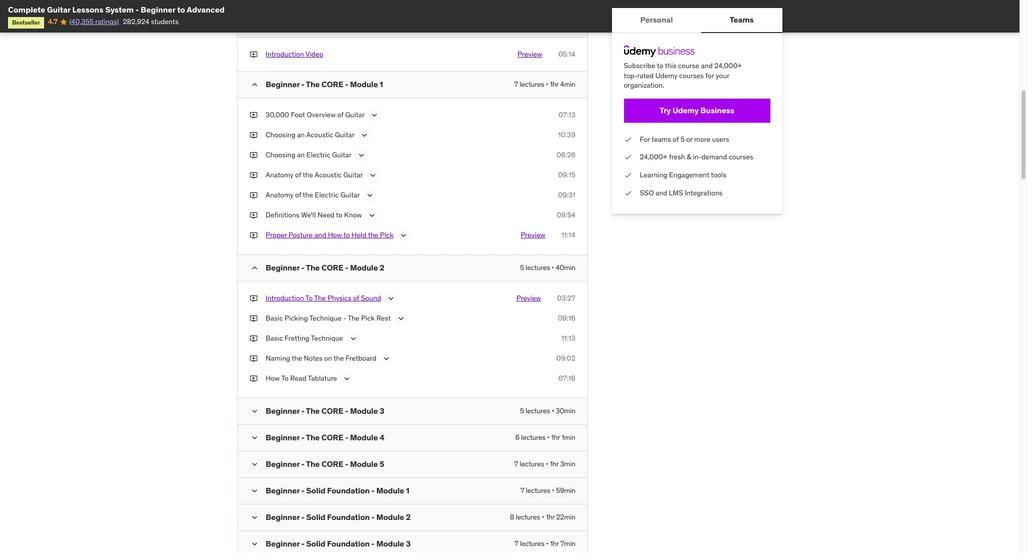 Task type: describe. For each thing, give the bounding box(es) containing it.
foundation for 3
[[327, 539, 370, 549]]

small image for beginner - solid foundation - module 3
[[250, 540, 260, 550]]

try udemy business link
[[624, 99, 770, 123]]

beginner - the core - module 5
[[266, 459, 384, 469]]

1hr for beginner - the core - module 4
[[551, 433, 560, 442]]

to inside subscribe to this course and 24,000+ top‑rated udemy courses for your organization.
[[657, 61, 664, 70]]

integrations
[[685, 188, 723, 197]]

282,924 students
[[123, 17, 179, 26]]

to for how
[[281, 374, 289, 383]]

7 for beginner - the core - module 5
[[514, 460, 518, 469]]

small image for beginner - the core - module 2
[[250, 263, 260, 273]]

1 vertical spatial electric
[[315, 191, 339, 200]]

xsmall image for 09:54
[[250, 211, 258, 221]]

to up students
[[177, 5, 185, 15]]

show lecture description image for how to read tablature
[[342, 374, 352, 384]]

introduction video
[[266, 50, 323, 59]]

module for beginner - the core - module 5
[[350, 459, 378, 469]]

0 vertical spatial acoustic
[[306, 131, 333, 140]]

xsmall image for 09:16
[[250, 314, 258, 324]]

complete guitar lessons system - beginner to advanced
[[8, 5, 225, 15]]

282,924
[[123, 17, 149, 26]]

the left notes
[[292, 354, 302, 363]]

read
[[290, 374, 306, 383]]

the down physics
[[348, 314, 359, 323]]

rest
[[376, 314, 391, 323]]

• for beginner - the core - module 3
[[552, 407, 554, 416]]

how inside button
[[328, 231, 342, 240]]

5 left '40min'
[[520, 263, 524, 272]]

the inside button
[[368, 231, 378, 240]]

10:39
[[558, 131, 575, 140]]

1hr for beginner - solid foundation - module 2
[[546, 513, 555, 522]]

24,000+ fresh & in-demand courses
[[640, 153, 754, 162]]

03:27
[[557, 294, 575, 303]]

7 for beginner - the core - module 1
[[514, 80, 518, 89]]

4min
[[560, 80, 575, 89]]

tools
[[711, 170, 727, 179]]

lms
[[669, 188, 683, 197]]

• for beginner - solid foundation - module 2
[[542, 513, 544, 522]]

09:02
[[556, 354, 575, 363]]

7 lectures • 59min
[[521, 486, 575, 495]]

personal button
[[612, 8, 702, 32]]

7min
[[560, 540, 575, 549]]

try udemy business
[[660, 105, 735, 115]]

technique for fretting
[[311, 334, 343, 343]]

module for beginner - the core - module 1
[[350, 79, 378, 89]]

core for 1
[[321, 79, 343, 89]]

system
[[105, 5, 134, 15]]

for
[[640, 135, 650, 144]]

your
[[716, 71, 729, 80]]

picking
[[285, 314, 308, 323]]

the for introduction to the physics of sound
[[314, 294, 326, 303]]

subscribe to this course and 24,000+ top‑rated udemy courses for your organization.
[[624, 61, 742, 90]]

introduction to the physics of sound button
[[266, 294, 381, 306]]

hold
[[352, 231, 366, 240]]

09:54
[[557, 211, 575, 220]]

advanced
[[187, 5, 225, 15]]

top‑rated
[[624, 71, 654, 80]]

for teams of 5 or more users
[[640, 135, 729, 144]]

lectures for beginner - the core - module 4
[[521, 433, 545, 442]]

we'll
[[301, 211, 316, 220]]

basic picking technique - the pick rest
[[266, 314, 391, 323]]

proper posture and how to hold the pick
[[266, 231, 394, 240]]

an for electric
[[297, 151, 305, 160]]

learning
[[640, 170, 668, 179]]

module for beginner - solid foundation - module 3
[[376, 539, 404, 549]]

xsmall image for preview
[[250, 50, 258, 59]]

proper posture and how to hold the pick button
[[266, 231, 394, 243]]

sso
[[640, 188, 654, 197]]

1 vertical spatial and
[[656, 188, 668, 197]]

physics
[[328, 294, 351, 303]]

organization.
[[624, 81, 664, 90]]

teams button
[[702, 8, 782, 32]]

the for beginner - the core - module 4
[[306, 433, 320, 443]]

an for acoustic
[[297, 131, 305, 140]]

and inside subscribe to this course and 24,000+ top‑rated udemy courses for your organization.
[[701, 61, 713, 70]]

lectures for beginner - the core - module 2
[[526, 263, 550, 272]]

choosing an electric guitar
[[266, 151, 351, 160]]

how to read tablature
[[266, 374, 337, 383]]

40min
[[556, 263, 575, 272]]

beginner - the core - module 4
[[266, 433, 384, 443]]

6
[[515, 433, 519, 442]]

anatomy of the acoustic guitar
[[266, 171, 363, 180]]

1 vertical spatial udemy
[[673, 105, 699, 115]]

0 horizontal spatial pick
[[361, 314, 375, 323]]

0 vertical spatial electric
[[306, 151, 330, 160]]

4.7
[[48, 17, 58, 26]]

learning engagement tools
[[640, 170, 727, 179]]

choosing an acoustic guitar
[[266, 131, 354, 140]]

• for beginner - the core - module 2
[[552, 263, 554, 272]]

tablature
[[308, 374, 337, 383]]

1 vertical spatial courses
[[729, 153, 754, 162]]

06:26
[[557, 151, 575, 160]]

more
[[695, 135, 711, 144]]

business
[[701, 105, 735, 115]]

teams
[[730, 15, 754, 25]]

22min
[[556, 513, 575, 522]]

show lecture description image for basic fretting technique
[[348, 334, 358, 344]]

xsmall image for 09:15
[[250, 171, 258, 180]]

anatomy for anatomy of the acoustic guitar
[[266, 171, 293, 180]]

complete
[[8, 5, 45, 15]]

09:16
[[558, 314, 575, 323]]

or
[[687, 135, 693, 144]]

teams
[[652, 135, 671, 144]]

try
[[660, 105, 671, 115]]

definitions
[[266, 211, 300, 220]]

show lecture description image for choosing an electric guitar
[[356, 151, 367, 161]]

11:13
[[561, 334, 575, 343]]

(40,355
[[69, 17, 94, 26]]

udemy business image
[[624, 45, 695, 57]]

introduction video button
[[266, 50, 323, 59]]

7 lectures • 1hr 4min
[[514, 80, 575, 89]]

definitions we'll need to know
[[266, 211, 362, 220]]

xsmall image for 11:13
[[250, 334, 258, 344]]

users
[[712, 135, 729, 144]]

module for beginner - the core - module 4
[[350, 433, 378, 443]]

to for introduction
[[305, 294, 313, 303]]

show lecture description image for anatomy of the acoustic guitar
[[368, 171, 378, 181]]

• for beginner - the core - module 4
[[547, 433, 550, 442]]

fretting
[[285, 334, 309, 343]]

7 for beginner - solid foundation - module 1
[[521, 486, 524, 495]]

bestseller
[[12, 19, 40, 26]]

solid for beginner - solid foundation - module 2
[[306, 513, 325, 523]]

udemy inside subscribe to this course and 24,000+ top‑rated udemy courses for your organization.
[[656, 71, 678, 80]]

video
[[305, 50, 323, 59]]

foot
[[291, 111, 305, 120]]

choosing for choosing an acoustic guitar
[[266, 131, 295, 140]]

to inside button
[[344, 231, 350, 240]]

5 up 6 lectures • 1hr 1min
[[520, 407, 524, 416]]

the for beginner - the core - module 5
[[306, 459, 320, 469]]

pick inside button
[[380, 231, 394, 240]]

07:13
[[559, 111, 575, 120]]

small image for beginner - the core - module 4
[[250, 433, 260, 443]]

fresh
[[669, 153, 685, 162]]

core for 5
[[321, 459, 343, 469]]

lessons
[[72, 5, 103, 15]]

of left or
[[673, 135, 679, 144]]

of up we'll
[[295, 191, 301, 200]]

module for beginner - solid foundation - module 1
[[376, 486, 404, 496]]

this
[[665, 61, 677, 70]]

small image for beginner - solid foundation - module 1
[[250, 486, 260, 496]]

1 for beginner - the core - module 1
[[380, 79, 383, 89]]

small image for beginner - solid foundation - module 2
[[250, 513, 260, 523]]

module for beginner - the core - module 2
[[350, 263, 378, 273]]

of inside 'button'
[[353, 294, 359, 303]]

show lecture description image for naming the notes on the fretboard
[[381, 354, 391, 364]]

24,000+ inside subscribe to this course and 24,000+ top‑rated udemy courses for your organization.
[[715, 61, 742, 70]]

on
[[324, 354, 332, 363]]

naming the notes on the fretboard
[[266, 354, 376, 363]]

1 for beginner - solid foundation - module 1
[[406, 486, 409, 496]]

09:15
[[558, 171, 575, 180]]

beginner for beginner - the core - module 4
[[266, 433, 300, 443]]

7 lectures • 1hr 7min
[[515, 540, 575, 549]]

3 for beginner - the core - module 3
[[380, 406, 384, 416]]

and inside button
[[314, 231, 326, 240]]

8 lectures • 1hr 22min
[[510, 513, 575, 522]]

students
[[151, 17, 179, 26]]



Task type: locate. For each thing, give the bounding box(es) containing it.
introduction for introduction video
[[266, 50, 304, 59]]

1 horizontal spatial 1
[[406, 486, 409, 496]]

3 small image from the top
[[250, 433, 260, 443]]

core for 2
[[321, 263, 343, 273]]

courses inside subscribe to this course and 24,000+ top‑rated udemy courses for your organization.
[[679, 71, 704, 80]]

0 horizontal spatial courses
[[679, 71, 704, 80]]

5 small image from the top
[[250, 513, 260, 523]]

59min
[[556, 486, 575, 495]]

0 vertical spatial introduction
[[266, 50, 304, 59]]

beginner for beginner - the core - module 1
[[266, 79, 300, 89]]

xsmall image for 09:31
[[250, 191, 258, 201]]

1 vertical spatial 1
[[406, 486, 409, 496]]

4
[[380, 433, 384, 443]]

2 anatomy from the top
[[266, 191, 293, 200]]

2 small image from the top
[[250, 486, 260, 496]]

1 solid from the top
[[306, 486, 325, 496]]

core down proper posture and how to hold the pick button
[[321, 263, 343, 273]]

0 vertical spatial how
[[328, 231, 342, 240]]

core up beginner - the core - module 4
[[321, 406, 343, 416]]

2 vertical spatial foundation
[[327, 539, 370, 549]]

core up beginner - solid foundation - module 1
[[321, 459, 343, 469]]

choosing down 30,000
[[266, 131, 295, 140]]

choosing
[[266, 131, 295, 140], [266, 151, 295, 160]]

1 vertical spatial small image
[[250, 486, 260, 496]]

the for beginner - the core - module 2
[[306, 263, 320, 273]]

engagement
[[669, 170, 710, 179]]

lectures left '40min'
[[526, 263, 550, 272]]

basic
[[266, 314, 283, 323], [266, 334, 283, 343]]

5 core from the top
[[321, 459, 343, 469]]

beginner - solid foundation - module 1
[[266, 486, 409, 496]]

to
[[305, 294, 313, 303], [281, 374, 289, 383]]

• for beginner - the core - module 1
[[546, 80, 548, 89]]

1 horizontal spatial pick
[[380, 231, 394, 240]]

1 an from the top
[[297, 131, 305, 140]]

the left physics
[[314, 294, 326, 303]]

lectures for beginner - solid foundation - module 3
[[520, 540, 544, 549]]

acoustic down overview
[[306, 131, 333, 140]]

0 vertical spatial anatomy
[[266, 171, 293, 180]]

basic for basic fretting technique
[[266, 334, 283, 343]]

0 vertical spatial basic
[[266, 314, 283, 323]]

1 vertical spatial basic
[[266, 334, 283, 343]]

small image
[[250, 80, 260, 90], [250, 407, 260, 417], [250, 433, 260, 443], [250, 460, 260, 470], [250, 513, 260, 523], [250, 540, 260, 550]]

sso and lms integrations
[[640, 188, 723, 197]]

0 horizontal spatial and
[[314, 231, 326, 240]]

core down beginner - the core - module 3
[[321, 433, 343, 443]]

xsmall image for 09:02
[[250, 354, 258, 364]]

xsmall image
[[250, 50, 258, 59], [250, 151, 258, 160], [624, 153, 632, 162], [624, 170, 632, 180], [250, 171, 258, 180], [250, 211, 258, 221], [250, 334, 258, 344], [250, 354, 258, 364]]

• left 7min
[[546, 540, 548, 549]]

1 horizontal spatial 3
[[406, 539, 411, 549]]

the up beginner - the core - module 5
[[306, 433, 320, 443]]

show lecture description image for 30,000 foot overview of guitar
[[370, 111, 380, 121]]

the for beginner - the core - module 3
[[306, 406, 320, 416]]

4 core from the top
[[321, 433, 343, 443]]

pick left rest
[[361, 314, 375, 323]]

preview for 05:14
[[518, 50, 542, 59]]

2 horizontal spatial and
[[701, 61, 713, 70]]

• left '40min'
[[552, 263, 554, 272]]

1hr
[[550, 80, 559, 89], [551, 433, 560, 442], [550, 460, 559, 469], [546, 513, 555, 522], [550, 540, 559, 549]]

of right overview
[[337, 111, 343, 120]]

1 choosing from the top
[[266, 131, 295, 140]]

4 small image from the top
[[250, 460, 260, 470]]

technique for picking
[[309, 314, 342, 323]]

1 vertical spatial to
[[281, 374, 289, 383]]

1 core from the top
[[321, 79, 343, 89]]

the
[[303, 171, 313, 180], [303, 191, 313, 200], [368, 231, 378, 240], [292, 354, 302, 363], [334, 354, 344, 363]]

24,000+
[[715, 61, 742, 70], [640, 153, 668, 162]]

proper
[[266, 231, 287, 240]]

show lecture description image for definitions we'll need to know
[[367, 211, 377, 221]]

xsmall image
[[250, 111, 258, 120], [250, 131, 258, 140], [624, 135, 632, 145], [624, 188, 632, 198], [250, 191, 258, 201], [250, 231, 258, 241], [250, 294, 258, 304], [250, 314, 258, 324], [250, 374, 258, 384]]

1hr left 4min
[[550, 80, 559, 89]]

2 vertical spatial preview
[[516, 294, 541, 303]]

xsmall image for preview
[[250, 294, 258, 304]]

lectures right 8
[[516, 513, 540, 522]]

small image for beginner - the core - module 1
[[250, 80, 260, 90]]

1 vertical spatial an
[[297, 151, 305, 160]]

07:16
[[558, 374, 575, 383]]

beginner - the core - module 1
[[266, 79, 383, 89]]

3 for beginner - solid foundation - module 3
[[406, 539, 411, 549]]

show lecture description image for choosing an acoustic guitar
[[359, 131, 369, 141]]

2 core from the top
[[321, 263, 343, 273]]

pick right hold
[[380, 231, 394, 240]]

udemy down 'this'
[[656, 71, 678, 80]]

show lecture description image for anatomy of the electric guitar
[[365, 191, 375, 201]]

beginner for beginner - the core - module 3
[[266, 406, 300, 416]]

1hr left '3min'
[[550, 460, 559, 469]]

udemy right try
[[673, 105, 699, 115]]

to inside 'button'
[[305, 294, 313, 303]]

and right sso on the top
[[656, 188, 668, 197]]

2 solid from the top
[[306, 513, 325, 523]]

1hr for beginner - the core - module 5
[[550, 460, 559, 469]]

anatomy
[[266, 171, 293, 180], [266, 191, 293, 200]]

• for beginner - solid foundation - module 3
[[546, 540, 548, 549]]

the right on
[[334, 354, 344, 363]]

core up overview
[[321, 79, 343, 89]]

1
[[380, 79, 383, 89], [406, 486, 409, 496]]

3 core from the top
[[321, 406, 343, 416]]

the down video
[[306, 79, 320, 89]]

beginner - solid foundation - module 2
[[266, 513, 411, 523]]

technique up on
[[311, 334, 343, 343]]

lectures right 6
[[521, 433, 545, 442]]

anatomy down choosing an electric guitar
[[266, 171, 293, 180]]

1 vertical spatial foundation
[[327, 513, 370, 523]]

beginner for beginner - solid foundation - module 1
[[266, 486, 300, 496]]

• left the 1min
[[547, 433, 550, 442]]

introduction
[[266, 50, 304, 59], [266, 294, 304, 303]]

1 horizontal spatial to
[[305, 294, 313, 303]]

to left 'this'
[[657, 61, 664, 70]]

solid down beginner - the core - module 5
[[306, 486, 325, 496]]

foundation down beginner - solid foundation - module 2
[[327, 539, 370, 549]]

1 vertical spatial 24,000+
[[640, 153, 668, 162]]

foundation for 1
[[327, 486, 370, 496]]

lectures down '8 lectures • 1hr 22min'
[[520, 540, 544, 549]]

preview
[[518, 50, 542, 59], [521, 231, 545, 240], [516, 294, 541, 303]]

lectures for beginner - the core - module 5
[[520, 460, 544, 469]]

electric up need
[[315, 191, 339, 200]]

• for beginner - the core - module 5
[[546, 460, 548, 469]]

lectures down 6 lectures • 1hr 1min
[[520, 460, 544, 469]]

0 vertical spatial to
[[305, 294, 313, 303]]

• left 59min
[[552, 486, 554, 495]]

show lecture description image for basic picking technique - the pick rest
[[396, 314, 406, 324]]

to left the read
[[281, 374, 289, 383]]

of left sound
[[353, 294, 359, 303]]

0 vertical spatial 2
[[380, 263, 384, 273]]

acoustic
[[306, 131, 333, 140], [315, 171, 342, 180]]

0 vertical spatial udemy
[[656, 71, 678, 80]]

to up picking
[[305, 294, 313, 303]]

7
[[514, 80, 518, 89], [514, 460, 518, 469], [521, 486, 524, 495], [515, 540, 518, 549]]

1 introduction from the top
[[266, 50, 304, 59]]

1hr for beginner - solid foundation - module 3
[[550, 540, 559, 549]]

to right need
[[336, 211, 342, 220]]

solid down beginner - solid foundation - module 1
[[306, 513, 325, 523]]

udemy
[[656, 71, 678, 80], [673, 105, 699, 115]]

1hr left the 1min
[[551, 433, 560, 442]]

pick
[[380, 231, 394, 240], [361, 314, 375, 323]]

2 foundation from the top
[[327, 513, 370, 523]]

2 vertical spatial and
[[314, 231, 326, 240]]

in-
[[693, 153, 702, 162]]

the down beginner - the core - module 4
[[306, 459, 320, 469]]

of down choosing an electric guitar
[[295, 171, 301, 180]]

preview for 03:27
[[516, 294, 541, 303]]

small image for beginner - the core - module 3
[[250, 407, 260, 417]]

the up beginner - the core - module 4
[[306, 406, 320, 416]]

xsmall image for 07:13
[[250, 111, 258, 120]]

lectures for beginner - solid foundation - module 2
[[516, 513, 540, 522]]

xsmall image for 11:14
[[250, 231, 258, 241]]

technique down introduction to the physics of sound 'button'
[[309, 314, 342, 323]]

2 introduction from the top
[[266, 294, 304, 303]]

0 vertical spatial 1
[[380, 79, 383, 89]]

introduction inside 'button'
[[266, 294, 304, 303]]

the for beginner - the core - module 1
[[306, 79, 320, 89]]

how down 'naming'
[[266, 374, 280, 383]]

courses
[[679, 71, 704, 80], [729, 153, 754, 162]]

lectures for beginner - the core - module 1
[[520, 80, 544, 89]]

1 horizontal spatial how
[[328, 231, 342, 240]]

an
[[297, 131, 305, 140], [297, 151, 305, 160]]

• left '3min'
[[546, 460, 548, 469]]

30,000
[[266, 111, 289, 120]]

and up for
[[701, 61, 713, 70]]

beginner for beginner - solid foundation - module 3
[[266, 539, 300, 549]]

0 horizontal spatial 1
[[380, 79, 383, 89]]

1 horizontal spatial 24,000+
[[715, 61, 742, 70]]

1 horizontal spatial and
[[656, 188, 668, 197]]

to left hold
[[344, 231, 350, 240]]

module for beginner - solid foundation - module 2
[[376, 513, 404, 523]]

0 vertical spatial courses
[[679, 71, 704, 80]]

basic up 'naming'
[[266, 334, 283, 343]]

0 vertical spatial small image
[[250, 263, 260, 273]]

30min
[[556, 407, 575, 416]]

acoustic up anatomy of the electric guitar
[[315, 171, 342, 180]]

3
[[380, 406, 384, 416], [406, 539, 411, 549]]

2 choosing from the top
[[266, 151, 295, 160]]

(40,355 ratings)
[[69, 17, 119, 26]]

lectures
[[520, 80, 544, 89], [526, 263, 550, 272], [526, 407, 550, 416], [521, 433, 545, 442], [520, 460, 544, 469], [526, 486, 550, 495], [516, 513, 540, 522], [520, 540, 544, 549]]

0 horizontal spatial 3
[[380, 406, 384, 416]]

1 small image from the top
[[250, 80, 260, 90]]

1 basic from the top
[[266, 314, 283, 323]]

tab list
[[612, 8, 782, 33]]

ratings)
[[95, 17, 119, 26]]

introduction for introduction to the physics of sound
[[266, 294, 304, 303]]

3min
[[560, 460, 575, 469]]

the right hold
[[368, 231, 378, 240]]

know
[[344, 211, 362, 220]]

1 vertical spatial anatomy
[[266, 191, 293, 200]]

3 foundation from the top
[[327, 539, 370, 549]]

1 vertical spatial acoustic
[[315, 171, 342, 180]]

and right posture
[[314, 231, 326, 240]]

1 vertical spatial 2
[[406, 513, 411, 523]]

the inside 'button'
[[314, 294, 326, 303]]

• for beginner - solid foundation - module 1
[[552, 486, 554, 495]]

preview down 5 lectures • 40min
[[516, 294, 541, 303]]

foundation up beginner - solid foundation - module 2
[[327, 486, 370, 496]]

2 vertical spatial solid
[[306, 539, 325, 549]]

an down 'foot'
[[297, 131, 305, 140]]

beginner - solid foundation - module 3
[[266, 539, 411, 549]]

0 vertical spatial technique
[[309, 314, 342, 323]]

5 left or
[[681, 135, 685, 144]]

the up introduction to the physics of sound
[[306, 263, 320, 273]]

lectures up 6 lectures • 1hr 1min
[[526, 407, 550, 416]]

the down choosing an electric guitar
[[303, 171, 313, 180]]

0 vertical spatial and
[[701, 61, 713, 70]]

show lecture description image
[[370, 111, 380, 121], [368, 171, 378, 181], [367, 211, 377, 221], [399, 231, 409, 241]]

11:14
[[561, 231, 575, 240]]

8
[[510, 513, 514, 522]]

1 vertical spatial pick
[[361, 314, 375, 323]]

1 small image from the top
[[250, 263, 260, 273]]

basic left picking
[[266, 314, 283, 323]]

preview left 11:14
[[521, 231, 545, 240]]

naming
[[266, 354, 290, 363]]

beginner for beginner - solid foundation - module 2
[[266, 513, 300, 523]]

foundation up beginner - solid foundation - module 3
[[327, 513, 370, 523]]

0 vertical spatial 24,000+
[[715, 61, 742, 70]]

1 vertical spatial choosing
[[266, 151, 295, 160]]

0 vertical spatial foundation
[[327, 486, 370, 496]]

introduction left video
[[266, 50, 304, 59]]

xsmall image for 06:26
[[250, 151, 258, 160]]

module for beginner - the core - module 3
[[350, 406, 378, 416]]

0 vertical spatial choosing
[[266, 131, 295, 140]]

1hr left 7min
[[550, 540, 559, 549]]

preview up 7 lectures • 1hr 4min
[[518, 50, 542, 59]]

1 vertical spatial preview
[[521, 231, 545, 240]]

30,000 foot overview of guitar
[[266, 111, 365, 120]]

solid for beginner - solid foundation - module 3
[[306, 539, 325, 549]]

beginner for beginner - the core - module 2
[[266, 263, 300, 273]]

2 for beginner - solid foundation - module 2
[[406, 513, 411, 523]]

solid for beginner - solid foundation - module 1
[[306, 486, 325, 496]]

solid down beginner - solid foundation - module 2
[[306, 539, 325, 549]]

24,000+ up your
[[715, 61, 742, 70]]

0 horizontal spatial how
[[266, 374, 280, 383]]

for
[[706, 71, 714, 80]]

0 vertical spatial solid
[[306, 486, 325, 496]]

choosing down 'choosing an acoustic guitar'
[[266, 151, 295, 160]]

0 vertical spatial an
[[297, 131, 305, 140]]

0 vertical spatial pick
[[380, 231, 394, 240]]

1 anatomy from the top
[[266, 171, 293, 180]]

xsmall image for 07:16
[[250, 374, 258, 384]]

2 small image from the top
[[250, 407, 260, 417]]

module
[[350, 79, 378, 89], [350, 263, 378, 273], [350, 406, 378, 416], [350, 433, 378, 443], [350, 459, 378, 469], [376, 486, 404, 496], [376, 513, 404, 523], [376, 539, 404, 549]]

• left 22min at the right of page
[[542, 513, 544, 522]]

basic for basic picking technique - the pick rest
[[266, 314, 283, 323]]

1hr for beginner - the core - module 1
[[550, 80, 559, 89]]

• left 4min
[[546, 80, 548, 89]]

electric
[[306, 151, 330, 160], [315, 191, 339, 200]]

1 vertical spatial how
[[266, 374, 280, 383]]

1 vertical spatial introduction
[[266, 294, 304, 303]]

6 small image from the top
[[250, 540, 260, 550]]

xsmall image for 10:39
[[250, 131, 258, 140]]

lectures left 4min
[[520, 80, 544, 89]]

core for 3
[[321, 406, 343, 416]]

1 vertical spatial 3
[[406, 539, 411, 549]]

solid
[[306, 486, 325, 496], [306, 513, 325, 523], [306, 539, 325, 549]]

0 vertical spatial 3
[[380, 406, 384, 416]]

1 foundation from the top
[[327, 486, 370, 496]]

lectures for beginner - the core - module 3
[[526, 407, 550, 416]]

foundation for 2
[[327, 513, 370, 523]]

electric up anatomy of the acoustic guitar on the top left of page
[[306, 151, 330, 160]]

notes
[[304, 354, 322, 363]]

of
[[337, 111, 343, 120], [673, 135, 679, 144], [295, 171, 301, 180], [295, 191, 301, 200], [353, 294, 359, 303]]

beginner for beginner - the core - module 5
[[266, 459, 300, 469]]

beginner - the core - module 2
[[266, 263, 384, 273]]

• left 30min at the bottom right of page
[[552, 407, 554, 416]]

5 lectures • 30min
[[520, 407, 575, 416]]

0 horizontal spatial 2
[[380, 263, 384, 273]]

1hr left 22min at the right of page
[[546, 513, 555, 522]]

&
[[687, 153, 691, 162]]

small image for beginner - the core - module 5
[[250, 460, 260, 470]]

1 horizontal spatial courses
[[729, 153, 754, 162]]

core for 4
[[321, 433, 343, 443]]

small image
[[250, 263, 260, 273], [250, 486, 260, 496]]

how down need
[[328, 231, 342, 240]]

an down 'choosing an acoustic guitar'
[[297, 151, 305, 160]]

courses right "demand"
[[729, 153, 754, 162]]

basic fretting technique
[[266, 334, 343, 343]]

introduction inside button
[[266, 50, 304, 59]]

choosing for choosing an electric guitar
[[266, 151, 295, 160]]

5 lectures • 40min
[[520, 263, 575, 272]]

7 for beginner - solid foundation - module 3
[[515, 540, 518, 549]]

lectures up '8 lectures • 1hr 22min'
[[526, 486, 550, 495]]

0 vertical spatial preview
[[518, 50, 542, 59]]

-
[[136, 5, 139, 15], [301, 79, 304, 89], [345, 79, 348, 89], [301, 263, 304, 273], [345, 263, 348, 273], [343, 314, 346, 323], [301, 406, 304, 416], [345, 406, 348, 416], [301, 433, 304, 443], [345, 433, 348, 443], [301, 459, 304, 469], [345, 459, 348, 469], [301, 486, 304, 496], [371, 486, 375, 496], [301, 513, 304, 523], [371, 513, 375, 523], [301, 539, 304, 549], [371, 539, 375, 549]]

courses down course
[[679, 71, 704, 80]]

introduction up picking
[[266, 294, 304, 303]]

24,000+ up "learning"
[[640, 153, 668, 162]]

introduction to the physics of sound
[[266, 294, 381, 303]]

1 vertical spatial technique
[[311, 334, 343, 343]]

tab list containing personal
[[612, 8, 782, 33]]

1 horizontal spatial 2
[[406, 513, 411, 523]]

2 an from the top
[[297, 151, 305, 160]]

show lecture description image
[[359, 131, 369, 141], [356, 151, 367, 161], [365, 191, 375, 201], [386, 294, 396, 304], [396, 314, 406, 324], [348, 334, 358, 344], [381, 354, 391, 364], [342, 374, 352, 384]]

anatomy for anatomy of the electric guitar
[[266, 191, 293, 200]]

the up we'll
[[303, 191, 313, 200]]

5
[[681, 135, 685, 144], [520, 263, 524, 272], [520, 407, 524, 416], [380, 459, 384, 469]]

5 down 4
[[380, 459, 384, 469]]

lectures for beginner - solid foundation - module 1
[[526, 486, 550, 495]]

1 vertical spatial solid
[[306, 513, 325, 523]]

0 horizontal spatial to
[[281, 374, 289, 383]]

anatomy up definitions
[[266, 191, 293, 200]]

3 solid from the top
[[306, 539, 325, 549]]

2 for beginner - the core - module 2
[[380, 263, 384, 273]]

09:31
[[558, 191, 575, 200]]

sound
[[361, 294, 381, 303]]

0 horizontal spatial 24,000+
[[640, 153, 668, 162]]

2 basic from the top
[[266, 334, 283, 343]]



Task type: vqa. For each thing, say whether or not it's contained in the screenshot.
leftmost the Learn
no



